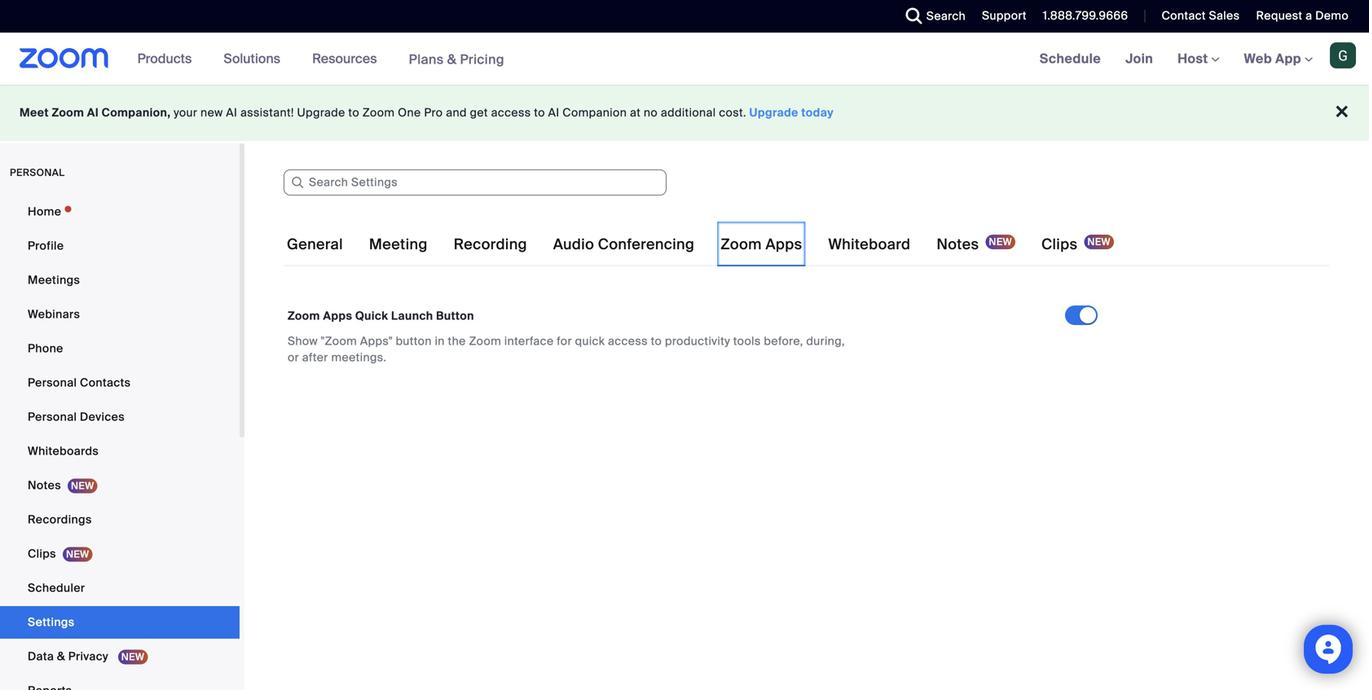 Task type: describe. For each thing, give the bounding box(es) containing it.
scheduler
[[28, 581, 85, 596]]

solutions
[[224, 50, 281, 67]]

tabs of my account settings page tab list
[[284, 222, 1118, 267]]

companion,
[[102, 105, 171, 120]]

the
[[448, 334, 466, 349]]

privacy
[[68, 649, 108, 664]]

meetings navigation
[[1028, 33, 1370, 86]]

personal for personal devices
[[28, 410, 77, 425]]

resources button
[[312, 33, 384, 85]]

product information navigation
[[125, 33, 517, 86]]

quick
[[355, 309, 388, 324]]

contact
[[1162, 8, 1206, 23]]

webinars link
[[0, 298, 240, 331]]

settings link
[[0, 607, 240, 639]]

host button
[[1178, 50, 1220, 67]]

your
[[174, 105, 198, 120]]

zoom logo image
[[20, 48, 109, 68]]

show "zoom apps" button in the zoom interface for quick access to productivity tools before, during, or after meetings.
[[288, 334, 845, 365]]

notes inside tabs of my account settings page tab list
[[937, 235, 979, 254]]

personal contacts link
[[0, 367, 240, 399]]

get
[[470, 105, 488, 120]]

no
[[644, 105, 658, 120]]

products
[[137, 50, 192, 67]]

notes link
[[0, 470, 240, 502]]

after
[[302, 350, 328, 365]]

web app button
[[1244, 50, 1313, 67]]

request
[[1257, 8, 1303, 23]]

app
[[1276, 50, 1302, 67]]

zoom apps
[[721, 235, 803, 254]]

apps for zoom apps
[[766, 235, 803, 254]]

at
[[630, 105, 641, 120]]

apps"
[[360, 334, 393, 349]]

join
[[1126, 50, 1154, 67]]

scheduler link
[[0, 572, 240, 605]]

personal devices link
[[0, 401, 240, 434]]

& for plans
[[447, 51, 457, 68]]

1 upgrade from the left
[[297, 105, 345, 120]]

data & privacy link
[[0, 641, 240, 673]]

personal devices
[[28, 410, 125, 425]]

one
[[398, 105, 421, 120]]

show
[[288, 334, 318, 349]]

audio conferencing
[[553, 235, 695, 254]]

data & privacy
[[28, 649, 111, 664]]

contact sales
[[1162, 8, 1240, 23]]

conferencing
[[598, 235, 695, 254]]

profile link
[[0, 230, 240, 263]]

upgrade today link
[[750, 105, 834, 120]]

search button
[[894, 0, 970, 33]]

request a demo
[[1257, 8, 1349, 23]]

meetings.
[[331, 350, 387, 365]]

demo
[[1316, 8, 1349, 23]]

devices
[[80, 410, 125, 425]]

meeting
[[369, 235, 428, 254]]

zoom inside tabs of my account settings page tab list
[[721, 235, 762, 254]]

plans & pricing
[[409, 51, 505, 68]]

settings
[[28, 615, 75, 630]]

1.888.799.9666 button up schedule link
[[1043, 8, 1129, 23]]

before,
[[764, 334, 803, 349]]

1.888.799.9666 button up the schedule
[[1031, 0, 1133, 33]]

schedule link
[[1028, 33, 1114, 85]]

in
[[435, 334, 445, 349]]

2 upgrade from the left
[[750, 105, 799, 120]]

cost.
[[719, 105, 747, 120]]

quick
[[575, 334, 605, 349]]

apps for zoom apps quick launch button
[[323, 309, 352, 324]]

clips link
[[0, 538, 240, 571]]

recordings link
[[0, 504, 240, 536]]

profile
[[28, 238, 64, 254]]



Task type: vqa. For each thing, say whether or not it's contained in the screenshot.
the top right image
no



Task type: locate. For each thing, give the bounding box(es) containing it.
personal contacts
[[28, 375, 131, 390]]

1 horizontal spatial ai
[[226, 105, 237, 120]]

zoom apps quick launch button
[[288, 309, 474, 324]]

0 vertical spatial &
[[447, 51, 457, 68]]

1 vertical spatial &
[[57, 649, 65, 664]]

to
[[348, 105, 360, 120], [534, 105, 545, 120], [651, 334, 662, 349]]

interface
[[505, 334, 554, 349]]

upgrade
[[297, 105, 345, 120], [750, 105, 799, 120]]

today
[[802, 105, 834, 120]]

access right quick
[[608, 334, 648, 349]]

zoom
[[52, 105, 84, 120], [363, 105, 395, 120], [721, 235, 762, 254], [288, 309, 320, 324], [469, 334, 502, 349]]

& inside "product information" navigation
[[447, 51, 457, 68]]

0 horizontal spatial access
[[491, 105, 531, 120]]

whiteboard
[[829, 235, 911, 254]]

ai left the companion at the left top of page
[[548, 105, 560, 120]]

personal for personal contacts
[[28, 375, 77, 390]]

0 horizontal spatial notes
[[28, 478, 61, 493]]

data
[[28, 649, 54, 664]]

2 ai from the left
[[226, 105, 237, 120]]

web app
[[1244, 50, 1302, 67]]

plans
[[409, 51, 444, 68]]

during,
[[807, 334, 845, 349]]

3 ai from the left
[[548, 105, 560, 120]]

1 horizontal spatial apps
[[766, 235, 803, 254]]

0 horizontal spatial clips
[[28, 547, 56, 562]]

1 horizontal spatial notes
[[937, 235, 979, 254]]

to left the companion at the left top of page
[[534, 105, 545, 120]]

1 vertical spatial access
[[608, 334, 648, 349]]

a
[[1306, 8, 1313, 23]]

"zoom
[[321, 334, 357, 349]]

meet
[[20, 105, 49, 120]]

plans & pricing link
[[409, 51, 505, 68], [409, 51, 505, 68]]

0 horizontal spatial apps
[[323, 309, 352, 324]]

apps
[[766, 235, 803, 254], [323, 309, 352, 324]]

clips inside tabs of my account settings page tab list
[[1042, 235, 1078, 254]]

phone
[[28, 341, 63, 356]]

search
[[927, 9, 966, 24]]

recordings
[[28, 512, 92, 527]]

1 horizontal spatial &
[[447, 51, 457, 68]]

banner containing products
[[0, 33, 1370, 86]]

& for data
[[57, 649, 65, 664]]

0 vertical spatial notes
[[937, 235, 979, 254]]

profile picture image
[[1330, 42, 1357, 68]]

apps inside tabs of my account settings page tab list
[[766, 235, 803, 254]]

clips inside personal menu menu
[[28, 547, 56, 562]]

personal down phone
[[28, 375, 77, 390]]

and
[[446, 105, 467, 120]]

1 horizontal spatial access
[[608, 334, 648, 349]]

access inside meet zoom ai companion, footer
[[491, 105, 531, 120]]

ai
[[87, 105, 99, 120], [226, 105, 237, 120], [548, 105, 560, 120]]

2 horizontal spatial ai
[[548, 105, 560, 120]]

sales
[[1209, 8, 1240, 23]]

new
[[201, 105, 223, 120]]

2 personal from the top
[[28, 410, 77, 425]]

launch
[[391, 309, 433, 324]]

0 horizontal spatial to
[[348, 105, 360, 120]]

productivity
[[665, 334, 730, 349]]

1 horizontal spatial to
[[534, 105, 545, 120]]

zoom inside "show "zoom apps" button in the zoom interface for quick access to productivity tools before, during, or after meetings."
[[469, 334, 502, 349]]

& inside "link"
[[57, 649, 65, 664]]

meetings link
[[0, 264, 240, 297]]

1 personal from the top
[[28, 375, 77, 390]]

button
[[436, 309, 474, 324]]

clips
[[1042, 235, 1078, 254], [28, 547, 56, 562]]

contacts
[[80, 375, 131, 390]]

products button
[[137, 33, 199, 85]]

upgrade right cost.
[[750, 105, 799, 120]]

meetings
[[28, 273, 80, 288]]

0 horizontal spatial ai
[[87, 105, 99, 120]]

personal menu menu
[[0, 196, 240, 691]]

support
[[982, 8, 1027, 23]]

access inside "show "zoom apps" button in the zoom interface for quick access to productivity tools before, during, or after meetings."
[[608, 334, 648, 349]]

home
[[28, 204, 61, 219]]

to inside "show "zoom apps" button in the zoom interface for quick access to productivity tools before, during, or after meetings."
[[651, 334, 662, 349]]

ai right new
[[226, 105, 237, 120]]

to left productivity
[[651, 334, 662, 349]]

for
[[557, 334, 572, 349]]

ai left 'companion,'
[[87, 105, 99, 120]]

host
[[1178, 50, 1212, 67]]

upgrade down "product information" navigation
[[297, 105, 345, 120]]

recording
[[454, 235, 527, 254]]

pricing
[[460, 51, 505, 68]]

1 horizontal spatial upgrade
[[750, 105, 799, 120]]

meet zoom ai companion, your new ai assistant! upgrade to zoom one pro and get access to ai companion at no additional cost. upgrade today
[[20, 105, 834, 120]]

0 horizontal spatial upgrade
[[297, 105, 345, 120]]

0 vertical spatial apps
[[766, 235, 803, 254]]

schedule
[[1040, 50, 1101, 67]]

home link
[[0, 196, 240, 228]]

& right plans
[[447, 51, 457, 68]]

0 vertical spatial personal
[[28, 375, 77, 390]]

personal up whiteboards
[[28, 410, 77, 425]]

to down the resources dropdown button
[[348, 105, 360, 120]]

phone link
[[0, 333, 240, 365]]

1 vertical spatial notes
[[28, 478, 61, 493]]

general
[[287, 235, 343, 254]]

request a demo link
[[1244, 0, 1370, 33], [1257, 8, 1349, 23]]

banner
[[0, 33, 1370, 86]]

solutions button
[[224, 33, 288, 85]]

1 vertical spatial personal
[[28, 410, 77, 425]]

additional
[[661, 105, 716, 120]]

companion
[[563, 105, 627, 120]]

access
[[491, 105, 531, 120], [608, 334, 648, 349]]

1 ai from the left
[[87, 105, 99, 120]]

2 horizontal spatial to
[[651, 334, 662, 349]]

notes
[[937, 235, 979, 254], [28, 478, 61, 493]]

1 horizontal spatial clips
[[1042, 235, 1078, 254]]

join link
[[1114, 33, 1166, 85]]

0 vertical spatial access
[[491, 105, 531, 120]]

or
[[288, 350, 299, 365]]

personal
[[28, 375, 77, 390], [28, 410, 77, 425]]

Search Settings text field
[[284, 170, 667, 196]]

0 vertical spatial clips
[[1042, 235, 1078, 254]]

1 vertical spatial clips
[[28, 547, 56, 562]]

pro
[[424, 105, 443, 120]]

button
[[396, 334, 432, 349]]

notes inside notes link
[[28, 478, 61, 493]]

1.888.799.9666 button
[[1031, 0, 1133, 33], [1043, 8, 1129, 23]]

0 horizontal spatial &
[[57, 649, 65, 664]]

& right the data
[[57, 649, 65, 664]]

assistant!
[[240, 105, 294, 120]]

tools
[[734, 334, 761, 349]]

audio
[[553, 235, 594, 254]]

resources
[[312, 50, 377, 67]]

access right 'get'
[[491, 105, 531, 120]]

whiteboards
[[28, 444, 99, 459]]

web
[[1244, 50, 1273, 67]]

meet zoom ai companion, footer
[[0, 85, 1370, 141]]

1.888.799.9666
[[1043, 8, 1129, 23]]

1 vertical spatial apps
[[323, 309, 352, 324]]

whiteboards link
[[0, 435, 240, 468]]



